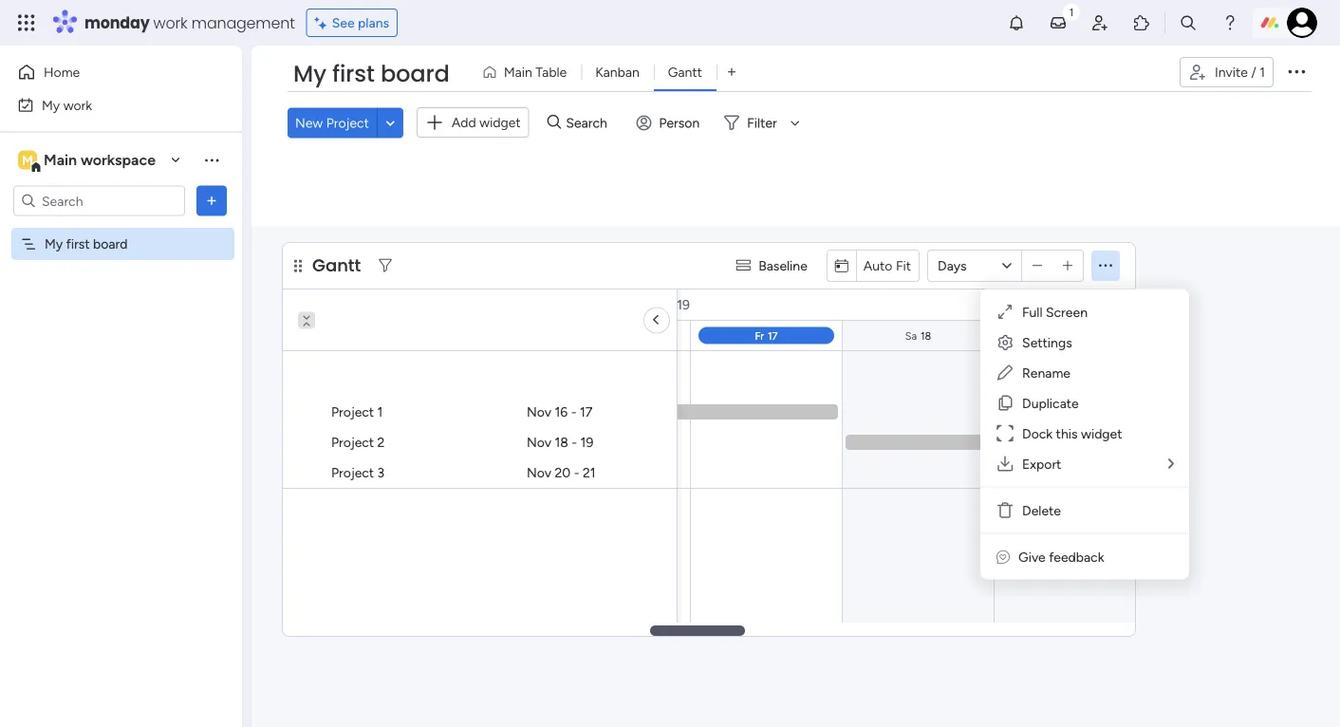 Task type: locate. For each thing, give the bounding box(es) containing it.
0 horizontal spatial 19
[[581, 434, 594, 450]]

0 vertical spatial gantt
[[668, 64, 703, 80]]

full screen image
[[996, 302, 1015, 321]]

board inside my first board field
[[381, 58, 450, 90]]

nov for nov 18 - 19
[[527, 434, 552, 450]]

17
[[768, 329, 778, 342], [580, 404, 593, 420]]

select product image
[[17, 13, 36, 32]]

see plans button
[[306, 9, 398, 37]]

main inside button
[[504, 64, 533, 80]]

18
[[921, 329, 932, 342], [555, 434, 569, 450]]

menu inside gantt main content
[[981, 289, 1190, 579]]

management
[[192, 12, 295, 33]]

delete image
[[996, 500, 1015, 519]]

notifications image
[[1008, 13, 1027, 32]]

settings
[[1023, 334, 1073, 350]]

duplicate
[[1023, 395, 1079, 411]]

week
[[539, 296, 574, 312]]

0 vertical spatial my
[[293, 58, 327, 90]]

main
[[504, 64, 533, 80], [44, 151, 77, 169]]

workspace
[[81, 151, 156, 169]]

1 vertical spatial 19
[[1074, 329, 1084, 342]]

add widget
[[452, 114, 521, 131]]

1 vertical spatial main
[[44, 151, 77, 169]]

0 horizontal spatial 1
[[378, 404, 383, 420]]

1 vertical spatial my first board
[[45, 236, 128, 252]]

work down home
[[63, 97, 92, 113]]

14
[[313, 329, 324, 342]]

1 horizontal spatial board
[[381, 58, 450, 90]]

project right new at the left of page
[[326, 115, 369, 131]]

invite
[[1215, 64, 1249, 80]]

2
[[378, 434, 385, 450]]

1 vertical spatial 1
[[378, 404, 383, 420]]

dock this widget image
[[996, 424, 1015, 443]]

angle right image
[[655, 311, 659, 329]]

v2 funnel image
[[379, 259, 392, 272]]

kanban button
[[581, 57, 654, 87]]

project 1
[[331, 404, 383, 420]]

1 vertical spatial 18
[[555, 434, 569, 450]]

gantt left add view icon
[[668, 64, 703, 80]]

1 vertical spatial gantt
[[312, 253, 361, 277]]

1 vertical spatial board
[[93, 236, 128, 252]]

fr
[[755, 329, 765, 342]]

main inside workspace selection element
[[44, 151, 77, 169]]

project inside button
[[326, 115, 369, 131]]

1 horizontal spatial work
[[153, 12, 188, 33]]

gantt inside button
[[668, 64, 703, 80]]

project
[[326, 115, 369, 131], [331, 404, 374, 420], [331, 434, 374, 450], [331, 464, 374, 481]]

1 horizontal spatial main
[[504, 64, 533, 80]]

1 horizontal spatial 18
[[921, 329, 932, 342]]

46
[[577, 296, 593, 312]]

Search field
[[562, 109, 619, 136]]

my down home
[[42, 97, 60, 113]]

option
[[0, 227, 242, 231]]

m
[[22, 152, 33, 168]]

board down search in workspace field
[[93, 236, 128, 252]]

add
[[452, 114, 476, 131]]

19 right angle right "image"
[[677, 296, 690, 312]]

nov 20 - 21
[[527, 464, 596, 481]]

0 horizontal spatial work
[[63, 97, 92, 113]]

1 vertical spatial widget
[[1082, 425, 1123, 441]]

my first board inside 'list box'
[[45, 236, 128, 252]]

2 vertical spatial 19
[[581, 434, 594, 450]]

v2 collapse down image
[[298, 305, 315, 317]]

first
[[332, 58, 375, 90], [66, 236, 90, 252]]

gantt right dapulse drag handle 3 image
[[312, 253, 361, 277]]

0 horizontal spatial gantt
[[312, 253, 361, 277]]

- left 21
[[574, 464, 580, 481]]

project up project 2
[[331, 404, 374, 420]]

project 2
[[331, 434, 385, 450]]

main table
[[504, 64, 567, 80]]

1 up 2
[[378, 404, 383, 420]]

0 vertical spatial board
[[381, 58, 450, 90]]

- for 17
[[571, 404, 577, 420]]

17 right fr
[[768, 329, 778, 342]]

main left table
[[504, 64, 533, 80]]

1 horizontal spatial widget
[[1082, 425, 1123, 441]]

auto
[[864, 257, 893, 273]]

- for 19
[[572, 434, 578, 450]]

board up angle down image
[[381, 58, 450, 90]]

nov left 16
[[527, 404, 552, 420]]

main right workspace image
[[44, 151, 77, 169]]

auto fit button
[[856, 250, 919, 280]]

20
[[555, 464, 571, 481]]

0 vertical spatial first
[[332, 58, 375, 90]]

my down search in workspace field
[[45, 236, 63, 252]]

settings image
[[996, 332, 1015, 351]]

16
[[555, 404, 568, 420]]

project for project 3
[[331, 464, 374, 481]]

project 3
[[331, 464, 385, 481]]

1 vertical spatial my
[[42, 97, 60, 113]]

first down see plans button
[[332, 58, 375, 90]]

0 horizontal spatial main
[[44, 151, 77, 169]]

home button
[[11, 57, 204, 87]]

widget
[[480, 114, 521, 131], [1082, 425, 1123, 441]]

widget right add
[[480, 114, 521, 131]]

0 vertical spatial widget
[[480, 114, 521, 131]]

0 horizontal spatial 17
[[580, 404, 593, 420]]

19
[[677, 296, 690, 312], [1074, 329, 1084, 342], [581, 434, 594, 450]]

my first board
[[293, 58, 450, 90], [45, 236, 128, 252]]

nov 18 - 19
[[527, 434, 594, 450]]

19 right su
[[1074, 329, 1084, 342]]

auto fit
[[864, 257, 912, 273]]

1 horizontal spatial 1
[[1260, 64, 1266, 80]]

workspace selection element
[[18, 149, 159, 173]]

0 horizontal spatial board
[[93, 236, 128, 252]]

my inside field
[[293, 58, 327, 90]]

gantt
[[668, 64, 703, 80], [312, 253, 361, 277]]

tu
[[298, 329, 309, 342]]

my up new at the left of page
[[293, 58, 327, 90]]

2 horizontal spatial 19
[[1074, 329, 1084, 342]]

1
[[1260, 64, 1266, 80], [378, 404, 383, 420]]

work
[[153, 12, 188, 33], [63, 97, 92, 113]]

rename image
[[996, 363, 1015, 382]]

give
[[1019, 548, 1046, 565]]

home
[[44, 64, 80, 80]]

work inside button
[[63, 97, 92, 113]]

2 vertical spatial my
[[45, 236, 63, 252]]

menu
[[981, 289, 1190, 579]]

widget inside gantt main content
[[1082, 425, 1123, 441]]

first down search in workspace field
[[66, 236, 90, 252]]

table
[[536, 64, 567, 80]]

1 horizontal spatial first
[[332, 58, 375, 90]]

gantt button
[[654, 57, 717, 87]]

- right 16
[[571, 404, 577, 420]]

1 inside gantt main content
[[378, 404, 383, 420]]

1 horizontal spatial 19
[[677, 296, 690, 312]]

1 horizontal spatial my first board
[[293, 58, 450, 90]]

v2 user feedback image
[[997, 548, 1010, 565]]

project for project 1
[[331, 404, 374, 420]]

0 vertical spatial work
[[153, 12, 188, 33]]

18 right the sa
[[921, 329, 932, 342]]

1 vertical spatial work
[[63, 97, 92, 113]]

options image
[[1286, 60, 1309, 82]]

18 down 16
[[555, 434, 569, 450]]

my work
[[42, 97, 92, 113]]

monday work management
[[85, 12, 295, 33]]

0 vertical spatial 1
[[1260, 64, 1266, 80]]

my first board down plans
[[293, 58, 450, 90]]

give feedback
[[1019, 548, 1105, 565]]

new project button
[[288, 108, 377, 138]]

1 horizontal spatial 17
[[768, 329, 778, 342]]

more dots image
[[1100, 259, 1113, 272]]

su
[[1058, 329, 1070, 342]]

project left 2
[[331, 434, 374, 450]]

filter button
[[717, 108, 807, 138]]

workspace image
[[18, 150, 37, 170]]

v2 collapse up image
[[298, 318, 315, 330]]

my first board down search in workspace field
[[45, 236, 128, 252]]

list arrow image
[[1169, 456, 1175, 470]]

-
[[640, 296, 646, 312], [571, 404, 577, 420], [572, 434, 578, 450], [574, 464, 580, 481]]

19 up 21
[[581, 434, 594, 450]]

0 horizontal spatial first
[[66, 236, 90, 252]]

my
[[293, 58, 327, 90], [42, 97, 60, 113], [45, 236, 63, 252]]

days
[[938, 257, 967, 273]]

0 horizontal spatial my first board
[[45, 236, 128, 252]]

board
[[381, 58, 450, 90], [93, 236, 128, 252]]

apps image
[[1133, 13, 1152, 32]]

0 horizontal spatial 18
[[555, 434, 569, 450]]

1 horizontal spatial gantt
[[668, 64, 703, 80]]

17 right 16
[[580, 404, 593, 420]]

nov 16 - 17
[[527, 404, 593, 420]]

0 vertical spatial 18
[[921, 329, 932, 342]]

invite members image
[[1091, 13, 1110, 32]]

options image
[[202, 191, 221, 210]]

nov down nov 16 - 17
[[527, 434, 552, 450]]

menu containing full screen
[[981, 289, 1190, 579]]

0 horizontal spatial widget
[[480, 114, 521, 131]]

dock this widget
[[1023, 425, 1123, 441]]

project left 3
[[331, 464, 374, 481]]

widget right 'this'
[[1082, 425, 1123, 441]]

1 vertical spatial first
[[66, 236, 90, 252]]

0 vertical spatial main
[[504, 64, 533, 80]]

add widget button
[[417, 107, 530, 138]]

john smith image
[[1288, 8, 1318, 38]]

new project
[[295, 115, 369, 131]]

nov
[[596, 296, 621, 312], [649, 296, 674, 312], [527, 404, 552, 420], [527, 434, 552, 450], [527, 464, 552, 481]]

gantt inside main content
[[312, 253, 361, 277]]

0 vertical spatial my first board
[[293, 58, 450, 90]]

nov left 20
[[527, 464, 552, 481]]

plans
[[358, 15, 389, 31]]

work right monday
[[153, 12, 188, 33]]

- up nov 20 - 21
[[572, 434, 578, 450]]

fr 17
[[755, 329, 778, 342]]

1 right /
[[1260, 64, 1266, 80]]

/
[[1252, 64, 1257, 80]]

1 vertical spatial 17
[[580, 404, 593, 420]]



Task type: describe. For each thing, give the bounding box(es) containing it.
fit
[[896, 257, 912, 273]]

v2 search image
[[548, 112, 562, 133]]

add view image
[[728, 65, 736, 79]]

filter
[[748, 115, 777, 131]]

main table button
[[475, 57, 581, 87]]

person button
[[629, 108, 711, 138]]

export image
[[996, 454, 1015, 473]]

nov left 13
[[596, 296, 621, 312]]

workspace options image
[[202, 150, 221, 169]]

0 vertical spatial 17
[[768, 329, 778, 342]]

main for main table
[[504, 64, 533, 80]]

delete
[[1023, 502, 1062, 518]]

widget inside 'add widget' popup button
[[480, 114, 521, 131]]

My first board field
[[289, 58, 455, 90]]

main for main workspace
[[44, 151, 77, 169]]

sa 18
[[906, 329, 932, 342]]

1 inside button
[[1260, 64, 1266, 80]]

new
[[295, 115, 323, 131]]

baseline
[[759, 257, 808, 273]]

rename
[[1023, 364, 1071, 380]]

kanban
[[596, 64, 640, 80]]

this
[[1057, 425, 1078, 441]]

dapulse drag handle 3 image
[[294, 259, 302, 272]]

my first board inside field
[[293, 58, 450, 90]]

Search in workspace field
[[40, 190, 159, 212]]

first inside 'list box'
[[66, 236, 90, 252]]

first inside field
[[332, 58, 375, 90]]

18 for nov
[[555, 434, 569, 450]]

help image
[[1221, 13, 1240, 32]]

angle down image
[[386, 116, 395, 130]]

see plans
[[332, 15, 389, 31]]

full screen
[[1023, 303, 1088, 320]]

sa
[[906, 329, 917, 342]]

duplicate image
[[996, 393, 1015, 412]]

1 image
[[1064, 1, 1081, 22]]

v2 plus image
[[1063, 259, 1073, 272]]

full
[[1023, 303, 1043, 320]]

nov for nov 20 - 21
[[527, 464, 552, 481]]

- for 21
[[574, 464, 580, 481]]

inbox image
[[1049, 13, 1068, 32]]

screen
[[1046, 303, 1088, 320]]

tu 14
[[298, 329, 324, 342]]

nov right 13
[[649, 296, 674, 312]]

project for project 2
[[331, 434, 374, 450]]

my inside 'list box'
[[45, 236, 63, 252]]

nov for nov 16 - 17
[[527, 404, 552, 420]]

13
[[624, 296, 637, 312]]

export
[[1023, 455, 1062, 471]]

my first board list box
[[0, 224, 242, 517]]

work for monday
[[153, 12, 188, 33]]

feedback
[[1049, 548, 1105, 565]]

- right 13
[[640, 296, 646, 312]]

18 for sa
[[921, 329, 932, 342]]

invite / 1 button
[[1180, 57, 1274, 87]]

my work button
[[11, 90, 204, 120]]

0 vertical spatial 19
[[677, 296, 690, 312]]

search everything image
[[1179, 13, 1198, 32]]

work for my
[[63, 97, 92, 113]]

my inside button
[[42, 97, 60, 113]]

week 46 nov 13 - nov 19
[[539, 296, 690, 312]]

person
[[659, 115, 700, 131]]

su 19
[[1058, 329, 1084, 342]]

v2 minus image
[[1033, 259, 1043, 272]]

gantt main content
[[84, 226, 1341, 727]]

invite / 1
[[1215, 64, 1266, 80]]

monday
[[85, 12, 150, 33]]

3
[[378, 464, 385, 481]]

see
[[332, 15, 355, 31]]

board inside my first board 'list box'
[[93, 236, 128, 252]]

main workspace
[[44, 151, 156, 169]]

arrow down image
[[784, 111, 807, 134]]

21
[[583, 464, 596, 481]]

v2 today image
[[835, 259, 849, 272]]

baseline button
[[729, 250, 819, 281]]

dock
[[1023, 425, 1053, 441]]



Task type: vqa. For each thing, say whether or not it's contained in the screenshot.


